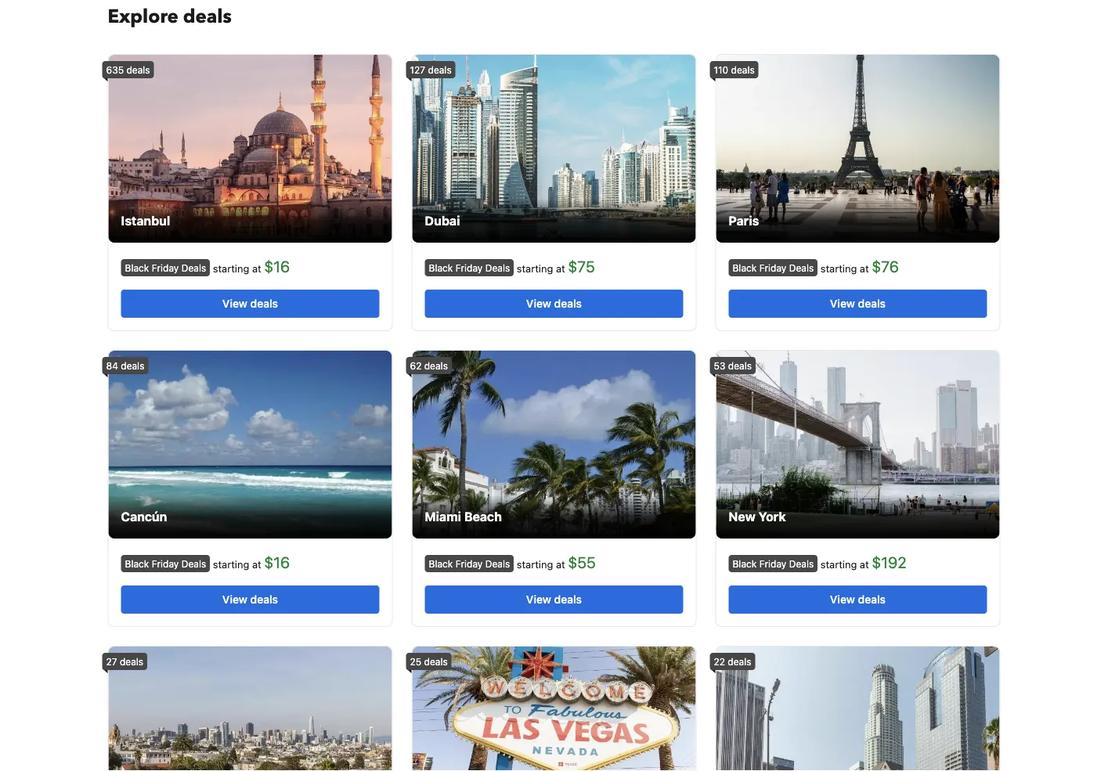 Task type: vqa. For each thing, say whether or not it's contained in the screenshot.
ROUND-
no



Task type: locate. For each thing, give the bounding box(es) containing it.
black down "new" at the bottom of the page
[[733, 558, 757, 569]]

1 vertical spatial $16
[[264, 553, 290, 571]]

friday
[[152, 262, 179, 273], [455, 262, 483, 273], [759, 262, 786, 273], [152, 558, 179, 569], [455, 558, 483, 569], [759, 558, 786, 569]]

deals inside black friday deals starting at $75
[[485, 262, 510, 273]]

starting for new york
[[820, 558, 857, 570]]

view deals link for cancún
[[121, 586, 379, 614]]

view for cancún
[[222, 593, 247, 606]]

27
[[106, 656, 117, 667]]

view for paris
[[830, 297, 855, 310]]

paris link
[[716, 55, 1000, 243]]

at inside "black friday deals starting at $192"
[[860, 558, 869, 570]]

deals for istanbul
[[181, 262, 206, 273]]

friday inside black friday deals starting at $75
[[455, 262, 483, 273]]

at
[[252, 262, 261, 274], [556, 262, 565, 274], [860, 262, 869, 274], [252, 558, 261, 570], [556, 558, 565, 570], [860, 558, 869, 570]]

view deals
[[222, 297, 278, 310], [526, 297, 582, 310], [830, 297, 886, 310], [222, 593, 278, 606], [526, 593, 582, 606], [830, 593, 886, 606]]

friday inside "black friday deals starting at $192"
[[759, 558, 786, 569]]

view deals link for dubai
[[425, 290, 683, 318]]

explore deals
[[108, 4, 232, 29]]

deals inside black friday deals starting at $76
[[789, 262, 814, 273]]

starting inside "black friday deals starting at $192"
[[820, 558, 857, 570]]

2 $16 from the top
[[264, 553, 290, 571]]

san francisco image
[[108, 647, 392, 771]]

$55
[[568, 553, 596, 571]]

black down paris
[[733, 262, 757, 273]]

dubai
[[425, 213, 460, 228]]

miami beach
[[425, 509, 502, 524]]

84 deals
[[106, 360, 144, 371]]

black
[[125, 262, 149, 273], [429, 262, 453, 273], [733, 262, 757, 273], [125, 558, 149, 569], [429, 558, 453, 569], [733, 558, 757, 569]]

127
[[410, 64, 425, 75]]

0 vertical spatial $16
[[264, 257, 290, 275]]

new
[[729, 509, 756, 524]]

at inside black friday deals starting at $76
[[860, 262, 869, 274]]

deals
[[181, 262, 206, 273], [485, 262, 510, 273], [789, 262, 814, 273], [181, 558, 206, 569], [485, 558, 510, 569], [789, 558, 814, 569]]

1 $16 from the top
[[264, 257, 290, 275]]

deals inside black friday deals starting at $55
[[485, 558, 510, 569]]

25 deals
[[410, 656, 448, 667]]

view deals link for new york
[[729, 586, 987, 614]]

dubai image
[[412, 55, 696, 243]]

at for cancún
[[252, 558, 261, 570]]

starting for miami beach
[[517, 558, 553, 570]]

black inside black friday deals starting at $75
[[429, 262, 453, 273]]

black inside "black friday deals starting at $192"
[[733, 558, 757, 569]]

deals for dubai
[[485, 262, 510, 273]]

deals for cancún
[[181, 558, 206, 569]]

view for miami beach
[[526, 593, 551, 606]]

at inside black friday deals starting at $55
[[556, 558, 565, 570]]

$16
[[264, 257, 290, 275], [264, 553, 290, 571]]

view deals link
[[121, 290, 379, 318], [425, 290, 683, 318], [729, 290, 987, 318], [121, 586, 379, 614], [425, 586, 683, 614], [729, 586, 987, 614]]

black down istanbul
[[125, 262, 149, 273]]

starting for dubai
[[517, 262, 553, 274]]

friday inside black friday deals starting at $55
[[455, 558, 483, 569]]

view deals for miami beach
[[526, 593, 582, 606]]

25
[[410, 656, 421, 667]]

cancún link
[[108, 351, 392, 539]]

127 deals
[[410, 64, 452, 75]]

istanbul link
[[108, 55, 392, 243]]

2 black friday deals starting at $16 from the top
[[125, 553, 290, 571]]

starting inside black friday deals starting at $76
[[820, 262, 857, 274]]

istanbul image
[[108, 55, 392, 243]]

view
[[222, 297, 247, 310], [526, 297, 551, 310], [830, 297, 855, 310], [222, 593, 247, 606], [526, 593, 551, 606], [830, 593, 855, 606]]

dubai link
[[412, 55, 696, 243]]

miami
[[425, 509, 461, 524]]

black down cancún
[[125, 558, 149, 569]]

at for miami beach
[[556, 558, 565, 570]]

at inside black friday deals starting at $75
[[556, 262, 565, 274]]

starting for istanbul
[[213, 262, 249, 274]]

starting
[[213, 262, 249, 274], [517, 262, 553, 274], [820, 262, 857, 274], [213, 558, 249, 570], [517, 558, 553, 570], [820, 558, 857, 570]]

deals
[[183, 4, 232, 29], [126, 64, 150, 75], [428, 64, 452, 75], [731, 64, 755, 75], [250, 297, 278, 310], [554, 297, 582, 310], [858, 297, 886, 310], [121, 360, 144, 371], [424, 360, 448, 371], [728, 360, 752, 371], [250, 593, 278, 606], [554, 593, 582, 606], [858, 593, 886, 606], [120, 656, 143, 667], [424, 656, 448, 667], [728, 656, 751, 667]]

friday inside black friday deals starting at $76
[[759, 262, 786, 273]]

deals for paris
[[789, 262, 814, 273]]

black down dubai
[[429, 262, 453, 273]]

black friday deals starting at $16 down cancún
[[125, 553, 290, 571]]

black friday deals starting at $16
[[125, 257, 290, 275], [125, 553, 290, 571]]

deals for new york
[[789, 558, 814, 569]]

starting inside black friday deals starting at $75
[[517, 262, 553, 274]]

paris
[[729, 213, 759, 228]]

at for istanbul
[[252, 262, 261, 274]]

black friday deals starting at $16 for cancún
[[125, 553, 290, 571]]

53 deals
[[714, 360, 752, 371]]

black for miami beach
[[429, 558, 453, 569]]

black friday deals starting at $55
[[429, 553, 596, 571]]

black inside black friday deals starting at $55
[[429, 558, 453, 569]]

black inside black friday deals starting at $76
[[733, 262, 757, 273]]

las vegas image
[[412, 647, 696, 771]]

0 vertical spatial black friday deals starting at $16
[[125, 257, 290, 275]]

1 vertical spatial black friday deals starting at $16
[[125, 553, 290, 571]]

$16 for istanbul
[[264, 257, 290, 275]]

starting inside black friday deals starting at $55
[[517, 558, 553, 570]]

84
[[106, 360, 118, 371]]

view deals for paris
[[830, 297, 886, 310]]

$75
[[568, 257, 595, 275]]

black down miami
[[429, 558, 453, 569]]

1 black friday deals starting at $16 from the top
[[125, 257, 290, 275]]

deals inside "black friday deals starting at $192"
[[789, 558, 814, 569]]

deals for miami beach
[[485, 558, 510, 569]]

istanbul
[[121, 213, 170, 228]]

black friday deals starting at $16 down istanbul
[[125, 257, 290, 275]]

black friday deals starting at $75
[[429, 257, 595, 275]]



Task type: describe. For each thing, give the bounding box(es) containing it.
new york link
[[716, 351, 1000, 539]]

view deals for istanbul
[[222, 297, 278, 310]]

view for dubai
[[526, 297, 551, 310]]

$76
[[872, 257, 899, 275]]

black friday deals starting at $192
[[733, 553, 906, 571]]

friday for cancún
[[152, 558, 179, 569]]

at for dubai
[[556, 262, 565, 274]]

black for paris
[[733, 262, 757, 273]]

friday for istanbul
[[152, 262, 179, 273]]

black for cancún
[[125, 558, 149, 569]]

york
[[759, 509, 786, 524]]

22 deals
[[714, 656, 751, 667]]

635
[[106, 64, 124, 75]]

62 deals
[[410, 360, 448, 371]]

62
[[410, 360, 422, 371]]

53
[[714, 360, 725, 371]]

view deals link for istanbul
[[121, 290, 379, 318]]

friday for miami beach
[[455, 558, 483, 569]]

view deals for cancún
[[222, 593, 278, 606]]

black friday deals starting at $16 for istanbul
[[125, 257, 290, 275]]

view for istanbul
[[222, 297, 247, 310]]

at for paris
[[860, 262, 869, 274]]

black friday deals starting at $76
[[733, 257, 899, 275]]

view deals for new york
[[830, 593, 886, 606]]

22
[[714, 656, 725, 667]]

friday for new york
[[759, 558, 786, 569]]

beach
[[464, 509, 502, 524]]

110
[[714, 64, 728, 75]]

635 deals
[[106, 64, 150, 75]]

new york image
[[716, 351, 1000, 539]]

new york
[[729, 509, 786, 524]]

miami beach image
[[412, 351, 696, 539]]

$192
[[872, 553, 906, 571]]

los angeles image
[[716, 647, 1000, 771]]

black for dubai
[[429, 262, 453, 273]]

cancún image
[[108, 351, 392, 539]]

view deals link for paris
[[729, 290, 987, 318]]

friday for paris
[[759, 262, 786, 273]]

black for new york
[[733, 558, 757, 569]]

view deals link for miami beach
[[425, 586, 683, 614]]

paris image
[[716, 55, 1000, 243]]

cancún
[[121, 509, 167, 524]]

miami beach link
[[412, 351, 696, 539]]

friday for dubai
[[455, 262, 483, 273]]

110 deals
[[714, 64, 755, 75]]

27 deals
[[106, 656, 143, 667]]

view for new york
[[830, 593, 855, 606]]

black for istanbul
[[125, 262, 149, 273]]

starting for paris
[[820, 262, 857, 274]]

starting for cancún
[[213, 558, 249, 570]]

view deals for dubai
[[526, 297, 582, 310]]

$16 for cancún
[[264, 553, 290, 571]]

at for new york
[[860, 558, 869, 570]]

explore
[[108, 4, 178, 29]]



